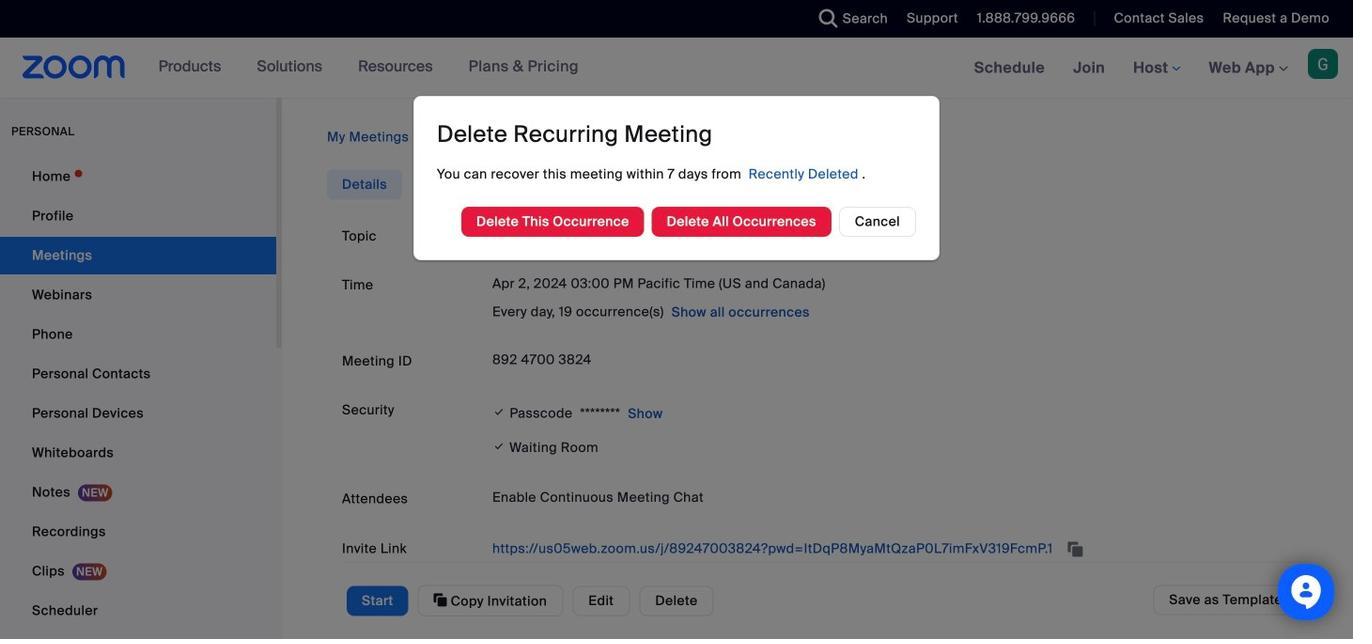Task type: vqa. For each thing, say whether or not it's contained in the screenshot.
menu item
no



Task type: describe. For each thing, give the bounding box(es) containing it.
right image
[[415, 128, 426, 147]]

btn image
[[890, 589, 908, 608]]

add to google calendar image
[[492, 589, 511, 608]]

personal menu menu
[[0, 158, 276, 639]]

meetings navigation
[[960, 38, 1353, 99]]



Task type: locate. For each thing, give the bounding box(es) containing it.
manage recursion navigation
[[327, 128, 1308, 147]]

add to outlook calendar (.ics) image
[[671, 589, 689, 608]]

1 checked image from the top
[[492, 402, 506, 421]]

banner
[[0, 38, 1353, 99]]

tab
[[327, 170, 402, 200]]

manage my meeting tab control tab list
[[327, 170, 402, 200]]

2 checked image from the top
[[492, 437, 506, 456]]

1 vertical spatial checked image
[[492, 437, 506, 456]]

0 vertical spatial checked image
[[492, 402, 506, 421]]

product information navigation
[[144, 38, 593, 98]]

dialog
[[413, 96, 940, 260]]

checked image
[[492, 402, 506, 421], [492, 437, 506, 456]]

application
[[492, 534, 1293, 564]]

copy image
[[434, 592, 447, 608]]

heading
[[437, 120, 713, 149]]



